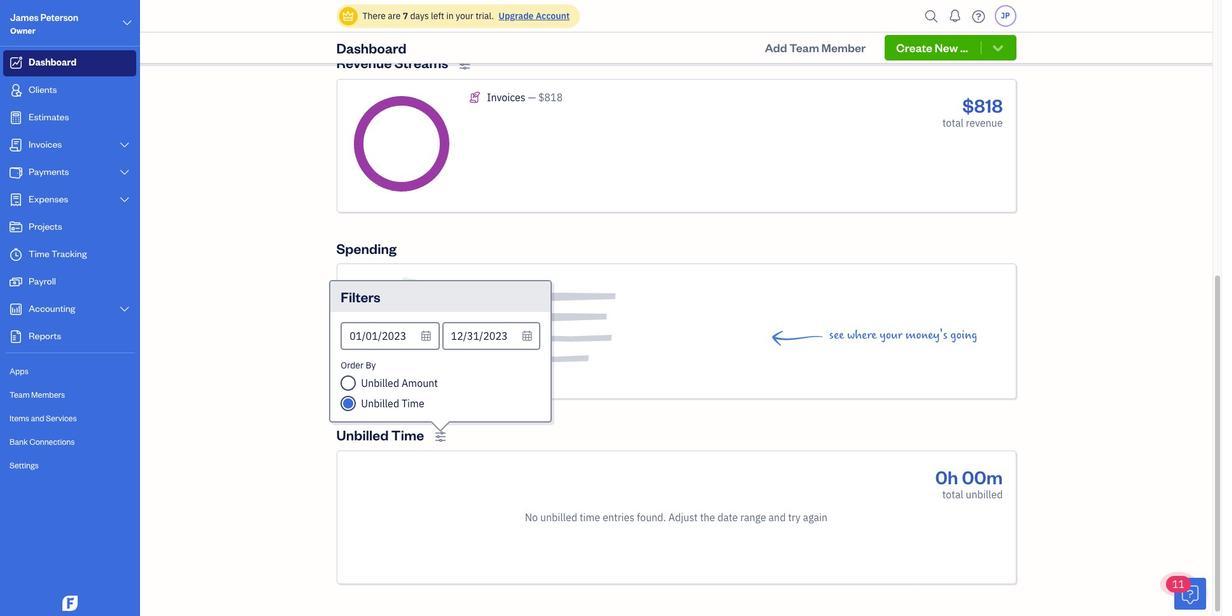 Task type: describe. For each thing, give the bounding box(es) containing it.
upgrade
[[499, 10, 534, 22]]

invoice image
[[8, 139, 24, 152]]

found.
[[637, 511, 666, 524]]

1 horizontal spatial and
[[769, 511, 786, 524]]

$818 total revenue
[[943, 93, 1003, 129]]

accounting
[[29, 302, 75, 315]]

adjust
[[669, 511, 698, 524]]

search image
[[922, 7, 942, 26]]

project image
[[8, 221, 24, 234]]

revenue
[[966, 116, 1003, 129]]

jp
[[1001, 11, 1010, 20]]

money's
[[906, 328, 948, 342]]

invoices — $818
[[487, 91, 563, 104]]

no unbilled time entries found. adjust the date range and try again
[[525, 511, 828, 524]]

0h
[[936, 465, 959, 489]]

create
[[897, 40, 933, 55]]

settings
[[10, 460, 39, 471]]

apps link
[[3, 360, 136, 383]]

james peterson owner
[[10, 11, 78, 36]]

timer image
[[8, 248, 24, 261]]

bank connections link
[[3, 431, 136, 453]]

estimates link
[[3, 105, 136, 131]]

chevron large down image for accounting
[[119, 304, 131, 315]]

where
[[847, 328, 877, 342]]

1 vertical spatial unbilled time
[[337, 426, 424, 444]]

the
[[700, 511, 715, 524]]

revenue streams filters image
[[459, 59, 471, 71]]

order by option group
[[341, 360, 541, 411]]

money image
[[8, 276, 24, 288]]

try
[[788, 511, 801, 524]]

7
[[403, 10, 408, 22]]

main element
[[0, 0, 172, 616]]

account
[[536, 10, 570, 22]]

revenue streams
[[337, 54, 448, 72]]

are
[[388, 10, 401, 22]]

again
[[803, 511, 828, 524]]

amount
[[402, 377, 438, 390]]

spending
[[337, 239, 397, 257]]

…
[[961, 40, 968, 55]]

james
[[10, 11, 39, 24]]

report image
[[8, 330, 24, 343]]

member
[[822, 40, 866, 55]]

reports
[[29, 330, 61, 342]]

resource center badge image
[[1175, 578, 1207, 610]]

Start date in MM/DD/YYYY format text field
[[341, 322, 440, 350]]

0 horizontal spatial $818
[[539, 91, 563, 104]]

accounting link
[[3, 297, 136, 323]]

there are 7 days left in your trial. upgrade account
[[363, 10, 570, 22]]

team members
[[10, 390, 65, 400]]

time inside order by option group
[[402, 397, 425, 410]]

bank
[[10, 437, 28, 447]]

chevron large down image for payments
[[119, 167, 131, 178]]

reports link
[[3, 324, 136, 350]]

team inside button
[[790, 40, 820, 55]]

upgrade account link
[[496, 10, 570, 22]]

streams
[[395, 54, 448, 72]]

revenue
[[337, 54, 392, 72]]

payroll link
[[3, 269, 136, 295]]

dashboard image
[[8, 57, 24, 69]]

payment image
[[8, 166, 24, 179]]

connections
[[29, 437, 75, 447]]

expense image
[[8, 194, 24, 206]]

2 vertical spatial unbilled
[[337, 426, 389, 444]]

chart image
[[8, 303, 24, 316]]

settings link
[[3, 455, 136, 477]]

new
[[935, 40, 958, 55]]

11 button
[[1167, 576, 1207, 610]]

in
[[447, 10, 454, 22]]

team inside 'main' element
[[10, 390, 30, 400]]

team members link
[[3, 384, 136, 406]]

items and services link
[[3, 408, 136, 430]]

invoices link
[[3, 132, 136, 159]]

there
[[363, 10, 386, 22]]

left
[[431, 10, 444, 22]]

bank connections
[[10, 437, 75, 447]]

clients link
[[3, 78, 136, 104]]

dashboard inside 'main' element
[[29, 56, 77, 68]]

jp button
[[995, 5, 1017, 27]]

expenses
[[29, 193, 68, 205]]

add team member button
[[754, 35, 878, 60]]

items
[[10, 413, 29, 423]]

create new …
[[897, 40, 968, 55]]

client image
[[8, 84, 24, 97]]

see where your money's going
[[829, 328, 978, 342]]



Task type: locate. For each thing, give the bounding box(es) containing it.
0 vertical spatial team
[[790, 40, 820, 55]]

unbilled
[[966, 489, 1003, 501], [541, 511, 578, 524]]

0 horizontal spatial dashboard
[[29, 56, 77, 68]]

create new … button
[[885, 35, 1017, 60]]

0 vertical spatial total
[[943, 116, 964, 129]]

time left unbilled time filters 'icon'
[[392, 426, 424, 444]]

chevron large down image down payroll link
[[119, 304, 131, 315]]

2 total from the top
[[943, 489, 964, 501]]

chevron large down image down estimates link
[[119, 140, 131, 150]]

1 horizontal spatial dashboard
[[337, 39, 407, 57]]

and right items
[[31, 413, 44, 423]]

services
[[46, 413, 77, 423]]

go to help image
[[969, 7, 989, 26]]

1 vertical spatial time
[[402, 397, 425, 410]]

0 vertical spatial your
[[456, 10, 474, 22]]

0 vertical spatial unbilled
[[966, 489, 1003, 501]]

1 vertical spatial unbilled
[[541, 511, 578, 524]]

date
[[718, 511, 738, 524]]

your
[[456, 10, 474, 22], [880, 328, 903, 342]]

1 horizontal spatial your
[[880, 328, 903, 342]]

1 horizontal spatial invoices
[[487, 91, 526, 104]]

your right in
[[456, 10, 474, 22]]

1 vertical spatial invoices
[[29, 138, 62, 150]]

order by
[[341, 360, 376, 371]]

0 vertical spatial unbilled
[[361, 377, 399, 390]]

—
[[528, 91, 536, 104]]

time
[[580, 511, 601, 524]]

your right "where"
[[880, 328, 903, 342]]

dashboard up clients
[[29, 56, 77, 68]]

invoices for invoices
[[29, 138, 62, 150]]

payments
[[29, 166, 69, 178]]

payroll
[[29, 275, 56, 287]]

1 vertical spatial unbilled
[[361, 397, 399, 410]]

estimate image
[[8, 111, 24, 124]]

and inside 'main' element
[[31, 413, 44, 423]]

freshbooks image
[[60, 596, 80, 611]]

0h 00m total unbilled
[[936, 465, 1003, 501]]

estimates
[[29, 111, 69, 123]]

0 horizontal spatial your
[[456, 10, 474, 22]]

payments link
[[3, 160, 136, 186]]

3 chevron large down image from the top
[[119, 195, 131, 205]]

chevron large down image
[[121, 15, 133, 31]]

4 chevron large down image from the top
[[119, 304, 131, 315]]

1 horizontal spatial $818
[[963, 93, 1003, 117]]

0 vertical spatial invoices
[[487, 91, 526, 104]]

1 chevron large down image from the top
[[119, 140, 131, 150]]

2 chevron large down image from the top
[[119, 167, 131, 178]]

dashboard link
[[3, 50, 136, 76]]

invoices inside "link"
[[29, 138, 62, 150]]

0 vertical spatial and
[[31, 413, 44, 423]]

chevron large down image down payments link
[[119, 195, 131, 205]]

1 vertical spatial total
[[943, 489, 964, 501]]

chevron large down image down invoices "link"
[[119, 167, 131, 178]]

no
[[525, 511, 538, 524]]

total inside 0h 00m total unbilled
[[943, 489, 964, 501]]

team
[[790, 40, 820, 55], [10, 390, 30, 400]]

members
[[31, 390, 65, 400]]

apps
[[10, 366, 28, 376]]

unbilled inside 0h 00m total unbilled
[[966, 489, 1003, 501]]

unbilled
[[361, 377, 399, 390], [361, 397, 399, 410], [337, 426, 389, 444]]

00m
[[962, 465, 1003, 489]]

invoices
[[487, 91, 526, 104], [29, 138, 62, 150]]

entries
[[603, 511, 635, 524]]

total
[[943, 116, 964, 129], [943, 489, 964, 501]]

dashboard
[[337, 39, 407, 57], [29, 56, 77, 68]]

projects
[[29, 220, 62, 232]]

expenses link
[[3, 187, 136, 213]]

$818 down chevrondown icon
[[963, 93, 1003, 117]]

team right the add
[[790, 40, 820, 55]]

1 horizontal spatial team
[[790, 40, 820, 55]]

chevron large down image for invoices
[[119, 140, 131, 150]]

items and services
[[10, 413, 77, 423]]

time tracking link
[[3, 242, 136, 268]]

$818
[[539, 91, 563, 104], [963, 93, 1003, 117]]

invoices left —
[[487, 91, 526, 104]]

invoices for invoices — $818
[[487, 91, 526, 104]]

invoices down "estimates"
[[29, 138, 62, 150]]

dashboard down 'there'
[[337, 39, 407, 57]]

1 horizontal spatial unbilled
[[966, 489, 1003, 501]]

days
[[410, 10, 429, 22]]

projects link
[[3, 215, 136, 241]]

unbilled time inside order by option group
[[361, 397, 425, 410]]

time tracking
[[29, 248, 87, 260]]

11
[[1173, 578, 1185, 591]]

2 vertical spatial time
[[392, 426, 424, 444]]

unbilled time filters image
[[435, 431, 447, 443]]

0 horizontal spatial unbilled
[[541, 511, 578, 524]]

and
[[31, 413, 44, 423], [769, 511, 786, 524]]

chevron large down image inside accounting link
[[119, 304, 131, 315]]

by
[[366, 360, 376, 371]]

trial.
[[476, 10, 494, 22]]

time inside 'main' element
[[29, 248, 50, 260]]

$818 inside $818 total revenue
[[963, 93, 1003, 117]]

1 vertical spatial your
[[880, 328, 903, 342]]

owner
[[10, 25, 36, 36]]

filters
[[341, 288, 381, 306]]

going
[[951, 328, 978, 342]]

crown image
[[342, 9, 355, 23]]

chevron large down image for expenses
[[119, 195, 131, 205]]

unbilled time
[[361, 397, 425, 410], [337, 426, 424, 444]]

time right timer image
[[29, 248, 50, 260]]

0 vertical spatial time
[[29, 248, 50, 260]]

range
[[741, 511, 767, 524]]

tracking
[[51, 248, 87, 260]]

and left try
[[769, 511, 786, 524]]

chevron large down image
[[119, 140, 131, 150], [119, 167, 131, 178], [119, 195, 131, 205], [119, 304, 131, 315]]

notifications image
[[945, 3, 966, 29]]

see
[[829, 328, 845, 342]]

order
[[341, 360, 364, 371]]

total inside $818 total revenue
[[943, 116, 964, 129]]

unbilled right the '0h'
[[966, 489, 1003, 501]]

unbilled amount
[[361, 377, 438, 390]]

add team member
[[765, 40, 866, 55]]

1 vertical spatial team
[[10, 390, 30, 400]]

End date in MM/DD/YYYY format text field
[[442, 322, 541, 350]]

0 horizontal spatial and
[[31, 413, 44, 423]]

unbilled right no at the left bottom of page
[[541, 511, 578, 524]]

1 vertical spatial and
[[769, 511, 786, 524]]

peterson
[[40, 11, 78, 24]]

1 total from the top
[[943, 116, 964, 129]]

0 horizontal spatial invoices
[[29, 138, 62, 150]]

add
[[765, 40, 788, 55]]

time
[[29, 248, 50, 260], [402, 397, 425, 410], [392, 426, 424, 444]]

chevrondown image
[[991, 41, 1006, 54]]

clients
[[29, 83, 57, 96]]

0 vertical spatial unbilled time
[[361, 397, 425, 410]]

$818 right —
[[539, 91, 563, 104]]

time down amount
[[402, 397, 425, 410]]

0 horizontal spatial team
[[10, 390, 30, 400]]

team up items
[[10, 390, 30, 400]]



Task type: vqa. For each thing, say whether or not it's contained in the screenshot.
OF
no



